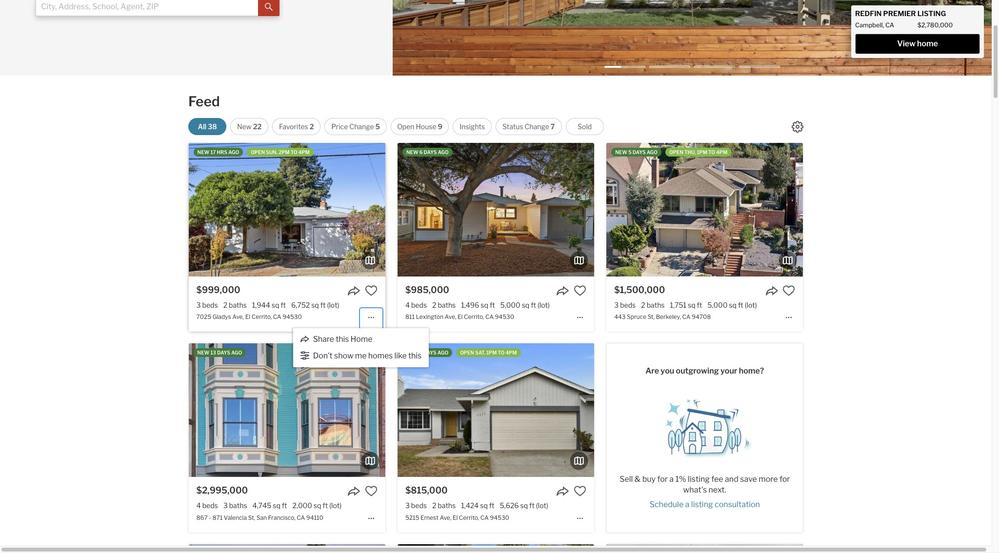 Task type: describe. For each thing, give the bounding box(es) containing it.
7025 gladys ave, el cerrito, ca 94530
[[196, 313, 302, 321]]

sq right 1,751 sq ft
[[729, 301, 737, 309]]

dialog containing share this home
[[293, 328, 429, 367]]

a inside sell & buy for a 1% listing fee and save more for what's next.
[[669, 475, 674, 484]]

price change 5
[[331, 122, 380, 131]]

6,752
[[291, 301, 310, 309]]

days for $985,000
[[424, 149, 437, 155]]

ago for $985,000
[[438, 149, 449, 155]]

ca down premier
[[885, 22, 894, 29]]

new for $985,000
[[406, 149, 418, 155]]

view home
[[897, 39, 938, 48]]

new 13 days ago
[[197, 350, 242, 356]]

gladys
[[212, 313, 231, 321]]

2 photo of 933 oxford, berkeley, ca 94707 image from the left
[[189, 544, 385, 553]]

beds for $815,000
[[411, 502, 427, 510]]

New radio
[[230, 118, 268, 135]]

3 photo of 811 lexington ave, el cerrito, ca 94530 image from the left
[[594, 143, 791, 277]]

Insights radio
[[453, 118, 492, 135]]

2pm
[[278, 149, 290, 155]]

Favorites radio
[[272, 118, 321, 135]]

2 for $985,000
[[432, 301, 436, 309]]

2 photo of 7428 seaview pl, el cerrito (cc), ca 94530 image from the left
[[397, 544, 594, 553]]

3 photo of 933 oxford, berkeley, ca 94707 image from the left
[[385, 544, 582, 553]]

favorite button image for $1,500,000
[[783, 284, 795, 297]]

$815,000
[[405, 486, 448, 496]]

&
[[635, 475, 641, 484]]

an image of a house image
[[656, 392, 754, 458]]

1,751 sq ft
[[670, 301, 702, 309]]

2 for $1,500,000
[[641, 301, 645, 309]]

cerrito, for $815,000
[[459, 514, 479, 521]]

new for $999,000
[[197, 149, 209, 155]]

$2,780,000
[[918, 22, 953, 29]]

1 photo of 520 vermont st, san francisco, ca 94107 image from the left
[[410, 544, 606, 553]]

favorite button image for $985,000
[[574, 284, 586, 297]]

hrs
[[217, 149, 227, 155]]

campbell,
[[855, 22, 884, 29]]

5215
[[405, 514, 419, 521]]

baths for $1,500,000
[[647, 301, 665, 309]]

4,745 sq ft
[[252, 502, 287, 510]]

17
[[210, 149, 216, 155]]

new 6 days ago
[[406, 149, 449, 155]]

4pm for $815,000
[[506, 350, 517, 356]]

fee
[[711, 475, 723, 484]]

baths for $815,000
[[438, 502, 456, 510]]

option group containing all
[[188, 118, 604, 135]]

1,496
[[461, 301, 479, 309]]

favorite button checkbox for $815,000
[[574, 485, 586, 498]]

Price Change radio
[[325, 118, 387, 135]]

share
[[313, 335, 334, 344]]

sq right 1,496 sq ft
[[522, 301, 529, 309]]

1 vertical spatial a
[[685, 500, 689, 509]]

you
[[661, 366, 674, 375]]

change for 7
[[525, 122, 549, 131]]

2 photo of 5215 ernest ave, el cerrito, ca 94530 image from the left
[[397, 344, 594, 477]]

sq right 6,752
[[311, 301, 319, 309]]

beds for $1,500,000
[[620, 301, 636, 309]]

6,752 sq ft (lot)
[[291, 301, 339, 309]]

redfin premier listing
[[855, 9, 946, 18]]

sq right the 1,751
[[688, 301, 695, 309]]

sq right 5,626
[[520, 502, 528, 510]]

favorite button checkbox for $999,000
[[365, 284, 377, 297]]

1 photo of 443 spruce st, berkeley, ca 94708 image from the left
[[410, 143, 606, 277]]

feed
[[188, 93, 220, 110]]

favorite button checkbox for $985,000
[[574, 284, 586, 297]]

Open House radio
[[391, 118, 449, 135]]

22
[[253, 122, 262, 131]]

berkeley,
[[656, 313, 681, 321]]

811 lexington ave, el cerrito, ca 94530
[[405, 313, 514, 321]]

open for $1,500,000
[[669, 149, 683, 155]]

ave, for $985,000
[[445, 313, 456, 321]]

sat,
[[475, 350, 485, 356]]

cerrito, for $985,000
[[464, 313, 484, 321]]

favorite button checkbox for $1,500,000
[[783, 284, 795, 297]]

4pm for $1,500,000
[[716, 149, 727, 155]]

open thu, 1pm to 4pm
[[669, 149, 727, 155]]

Status Change radio
[[496, 118, 562, 135]]

like
[[394, 351, 407, 361]]

favorites
[[279, 122, 308, 131]]

1 vertical spatial 7
[[419, 350, 422, 356]]

1 vertical spatial listing
[[691, 500, 713, 509]]

443
[[614, 313, 626, 321]]

el for $999,000
[[245, 313, 250, 321]]

1,424 sq ft
[[461, 502, 494, 510]]

3 up valencia
[[223, 502, 228, 510]]

94530 for $815,000
[[490, 514, 509, 521]]

1 vertical spatial 5
[[628, 149, 632, 155]]

sq right 1,496
[[481, 301, 488, 309]]

4pm for $999,000
[[298, 149, 310, 155]]

new 5 days ago
[[615, 149, 658, 155]]

sell
[[620, 475, 633, 484]]

house
[[416, 122, 436, 131]]

0 vertical spatial st,
[[648, 313, 655, 321]]

$2,995,000
[[196, 486, 248, 496]]

13
[[210, 350, 216, 356]]

1pm for $815,000
[[486, 350, 497, 356]]

el for $815,000
[[453, 514, 458, 521]]

listing inside sell & buy for a 1% listing fee and save more for what's next.
[[688, 475, 710, 484]]

sq right '1,944'
[[272, 301, 279, 309]]

new
[[237, 122, 252, 131]]

sold
[[578, 122, 592, 131]]

-
[[209, 514, 211, 521]]

3 photo of 5215 ernest ave, el cerrito, ca 94530 image from the left
[[594, 344, 791, 477]]

don't show me homes like this
[[313, 351, 422, 361]]

(lot) for $985,000
[[538, 301, 550, 309]]

schedule
[[650, 500, 683, 509]]

homes
[[368, 351, 393, 361]]

94110
[[306, 514, 323, 521]]

home
[[917, 39, 938, 48]]

3 for $999,000
[[196, 301, 201, 309]]

2 baths for $1,500,000
[[641, 301, 665, 309]]

2 for $815,000
[[432, 502, 436, 510]]

1 photo of 867 - 871 valencia st, san francisco, ca 94110 image from the left
[[0, 344, 189, 477]]

open sat, 1pm to 4pm
[[460, 350, 517, 356]]

next.
[[709, 486, 726, 495]]

5,626 sq ft (lot)
[[500, 502, 548, 510]]

are
[[645, 366, 659, 375]]

1 photo of 811 lexington ave, el cerrito, ca 94530 image from the left
[[201, 143, 398, 277]]

and
[[725, 475, 738, 484]]

1 vertical spatial this
[[408, 351, 422, 361]]

4 beds for $2,995,000
[[196, 502, 218, 510]]

valencia
[[224, 514, 247, 521]]

change for 5
[[349, 122, 374, 131]]

1,496 sq ft
[[461, 301, 495, 309]]

2 for $999,000
[[223, 301, 227, 309]]

1 photo of 7025 gladys ave, el cerrito, ca 94530 image from the left
[[0, 143, 189, 277]]

ca down 2,000 at the left bottom of page
[[297, 514, 305, 521]]

what's
[[683, 486, 707, 495]]

don't show me homes like this button
[[300, 351, 422, 361]]

5 inside price change option
[[375, 122, 380, 131]]

sell & buy for a 1% listing fee and save more for what's next.
[[620, 475, 790, 495]]

94530 for $999,000
[[283, 313, 302, 321]]

3 photo of 7428 seaview pl, el cerrito (cc), ca 94530 image from the left
[[594, 544, 791, 553]]

443 spruce st, berkeley, ca 94708
[[614, 313, 711, 321]]

3 for $815,000
[[405, 502, 410, 510]]

City, Address, School, Agent, ZIP search field
[[36, 0, 258, 16]]

3 photo of 520 vermont st, san francisco, ca 94107 image from the left
[[803, 544, 999, 553]]

4 for $2,995,000
[[196, 502, 201, 510]]

status
[[503, 122, 523, 131]]



Task type: vqa. For each thing, say whether or not it's contained in the screenshot.
"7 Units"
no



Task type: locate. For each thing, give the bounding box(es) containing it.
2 baths up gladys
[[223, 301, 247, 309]]

1,944
[[252, 301, 270, 309]]

sq up 'francisco,'
[[273, 502, 280, 510]]

2 inside favorites "radio"
[[310, 122, 314, 131]]

867
[[196, 514, 208, 521]]

0 vertical spatial 4 beds
[[405, 301, 427, 309]]

lexington
[[416, 313, 443, 321]]

0 horizontal spatial favorite button image
[[365, 284, 377, 297]]

0 horizontal spatial 1pm
[[486, 350, 497, 356]]

2 change from the left
[[525, 122, 549, 131]]

0 vertical spatial 7
[[551, 122, 555, 131]]

ago left sat,
[[437, 350, 448, 356]]

94530 down 1,496 sq ft
[[495, 313, 514, 321]]

2,000 sq ft (lot)
[[292, 502, 342, 510]]

3 up 443 at the right bottom of page
[[614, 301, 619, 309]]

94530 down 6,752
[[283, 313, 302, 321]]

listing
[[688, 475, 710, 484], [691, 500, 713, 509]]

beds up 811
[[411, 301, 427, 309]]

3 photo of 443 spruce st, berkeley, ca 94708 image from the left
[[803, 143, 999, 277]]

1 vertical spatial 4
[[196, 502, 201, 510]]

4 beds for $985,000
[[405, 301, 427, 309]]

el right ernest
[[453, 514, 458, 521]]

cerrito, for $999,000
[[252, 313, 272, 321]]

to for $1,500,000
[[708, 149, 715, 155]]

0 horizontal spatial for
[[657, 475, 668, 484]]

baths up the 5215 ernest ave, el cerrito, ca 94530
[[438, 502, 456, 510]]

dialog
[[293, 328, 429, 367]]

1 vertical spatial 1pm
[[486, 350, 497, 356]]

1 for from the left
[[657, 475, 668, 484]]

3 beds up 7025 on the bottom of the page
[[196, 301, 218, 309]]

4 up 811
[[405, 301, 410, 309]]

0 horizontal spatial 3 beds
[[196, 301, 218, 309]]

1 horizontal spatial 4pm
[[506, 350, 517, 356]]

ave, right gladys
[[232, 313, 244, 321]]

insights
[[460, 122, 485, 131]]

open house 9
[[397, 122, 442, 131]]

share this home
[[313, 335, 372, 344]]

sq right 1,424
[[480, 502, 488, 510]]

4,745
[[252, 502, 271, 510]]

ernest
[[420, 514, 438, 521]]

to for $999,000
[[291, 149, 297, 155]]

2 up ernest
[[432, 502, 436, 510]]

view home link
[[855, 34, 980, 54]]

(lot) for $815,000
[[536, 502, 548, 510]]

1 horizontal spatial st,
[[648, 313, 655, 321]]

are you outgrowing your home?
[[645, 366, 764, 375]]

1 horizontal spatial favorite button checkbox
[[574, 284, 586, 297]]

beds up 5215
[[411, 502, 427, 510]]

baths for $985,000
[[438, 301, 456, 309]]

5,000 sq ft (lot) for $985,000
[[500, 301, 550, 309]]

baths for $999,000
[[229, 301, 247, 309]]

1 horizontal spatial 4
[[405, 301, 410, 309]]

1 horizontal spatial a
[[685, 500, 689, 509]]

st, left san
[[248, 514, 255, 521]]

1 horizontal spatial 5,000
[[707, 301, 727, 309]]

new for $1,500,000
[[615, 149, 627, 155]]

1pm right sat,
[[486, 350, 497, 356]]

2 photo of 7025 gladys ave, el cerrito, ca 94530 image from the left
[[189, 143, 385, 277]]

7
[[551, 122, 555, 131], [419, 350, 422, 356]]

$1,500,000
[[614, 285, 665, 295]]

0 horizontal spatial favorite button checkbox
[[365, 284, 377, 297]]

2 5,000 from the left
[[707, 301, 727, 309]]

0 horizontal spatial open
[[251, 149, 265, 155]]

thu,
[[684, 149, 696, 155]]

2 baths for $985,000
[[432, 301, 456, 309]]

st, right spruce
[[648, 313, 655, 321]]

(lot) for $2,995,000
[[329, 502, 342, 510]]

2 up lexington
[[432, 301, 436, 309]]

1pm for $1,500,000
[[697, 149, 707, 155]]

save
[[740, 475, 757, 484]]

5,000
[[500, 301, 520, 309], [707, 301, 727, 309]]

ago right 13
[[231, 350, 242, 356]]

2 for from the left
[[779, 475, 790, 484]]

favorite button image for $999,000
[[365, 284, 377, 297]]

2 horizontal spatial 3 beds
[[614, 301, 636, 309]]

2 photo of 867 - 871 valencia st, san francisco, ca 94110 image from the left
[[189, 344, 385, 477]]

open left sat,
[[460, 350, 474, 356]]

cerrito, down 1,496
[[464, 313, 484, 321]]

favorite button image for $815,000
[[574, 485, 586, 498]]

94530
[[283, 313, 302, 321], [495, 313, 514, 321], [490, 514, 509, 521]]

ago for $2,995,000
[[231, 350, 242, 356]]

listing down what's
[[691, 500, 713, 509]]

3 photo of 7025 gladys ave, el cerrito, ca 94530 image from the left
[[385, 143, 582, 277]]

san
[[256, 514, 267, 521]]

new for $2,995,000
[[197, 350, 209, 356]]

new 22
[[237, 122, 262, 131]]

ca down 1,424 sq ft
[[480, 514, 489, 521]]

2 photo of 520 vermont st, san francisco, ca 94107 image from the left
[[606, 544, 803, 553]]

0 horizontal spatial change
[[349, 122, 374, 131]]

a down what's
[[685, 500, 689, 509]]

photo of 5215 ernest ave, el cerrito, ca 94530 image
[[201, 344, 398, 477], [397, 344, 594, 477], [594, 344, 791, 477]]

0 horizontal spatial 5,000 sq ft (lot)
[[500, 301, 550, 309]]

0 vertical spatial this
[[336, 335, 349, 344]]

0 vertical spatial 4
[[405, 301, 410, 309]]

1 change from the left
[[349, 122, 374, 131]]

1 horizontal spatial open
[[460, 350, 474, 356]]

5,000 sq ft (lot)
[[500, 301, 550, 309], [707, 301, 757, 309]]

2
[[310, 122, 314, 131], [223, 301, 227, 309], [432, 301, 436, 309], [641, 301, 645, 309], [432, 502, 436, 510]]

el for $985,000
[[458, 313, 463, 321]]

photo of 811 lexington ave, el cerrito, ca 94530 image
[[201, 143, 398, 277], [397, 143, 594, 277], [594, 143, 791, 277]]

1pm right the thu, at the right top of the page
[[697, 149, 707, 155]]

schedule a listing consultation
[[650, 500, 760, 509]]

photo of 933 oxford, berkeley, ca 94707 image
[[0, 544, 189, 553], [189, 544, 385, 553], [385, 544, 582, 553]]

ca down 1,751 sq ft
[[682, 313, 690, 321]]

2 5,000 sq ft (lot) from the left
[[707, 301, 757, 309]]

home
[[351, 335, 372, 344]]

1 horizontal spatial to
[[498, 350, 505, 356]]

3 photo of 867 - 871 valencia st, san francisco, ca 94110 image from the left
[[385, 344, 582, 477]]

3 beds up 443 at the right bottom of page
[[614, 301, 636, 309]]

1 horizontal spatial favorite button checkbox
[[574, 485, 586, 498]]

photo of 7428 seaview pl, el cerrito (cc), ca 94530 image down 94110
[[201, 544, 398, 553]]

1 favorite button image from the left
[[365, 284, 377, 297]]

ago right hrs
[[228, 149, 239, 155]]

4pm
[[298, 149, 310, 155], [716, 149, 727, 155], [506, 350, 517, 356]]

0 horizontal spatial st,
[[248, 514, 255, 521]]

me
[[355, 351, 367, 361]]

(lot) for $999,000
[[327, 301, 339, 309]]

4 beds up -
[[196, 502, 218, 510]]

5,000 sq ft (lot) for $1,500,000
[[707, 301, 757, 309]]

baths
[[229, 301, 247, 309], [438, 301, 456, 309], [647, 301, 665, 309], [229, 502, 247, 510], [438, 502, 456, 510]]

days for $2,995,000
[[217, 350, 230, 356]]

favorite button checkbox for $2,995,000
[[365, 485, 377, 498]]

redfin
[[855, 9, 882, 18]]

94530 down 5,626
[[490, 514, 509, 521]]

4pm right the thu, at the right top of the page
[[716, 149, 727, 155]]

0 horizontal spatial 5,000
[[500, 301, 520, 309]]

$985,000
[[405, 285, 449, 295]]

open left the thu, at the right top of the page
[[669, 149, 683, 155]]

baths up 443 spruce st, berkeley, ca 94708
[[647, 301, 665, 309]]

1 horizontal spatial 7
[[551, 122, 555, 131]]

94530 for $985,000
[[495, 313, 514, 321]]

0 horizontal spatial 4 beds
[[196, 502, 218, 510]]

5,000 sq ft (lot) right 1,496 sq ft
[[500, 301, 550, 309]]

favorites 2
[[279, 122, 314, 131]]

baths up valencia
[[229, 502, 247, 510]]

ave, for $999,000
[[232, 313, 244, 321]]

4pm right 2pm
[[298, 149, 310, 155]]

871
[[212, 514, 223, 521]]

1 horizontal spatial 3 beds
[[405, 502, 427, 510]]

2 favorite button image from the left
[[783, 284, 795, 297]]

to right sat,
[[498, 350, 505, 356]]

to right 2pm
[[291, 149, 297, 155]]

to right the thu, at the right top of the page
[[708, 149, 715, 155]]

1 horizontal spatial for
[[779, 475, 790, 484]]

2 photo of 443 spruce st, berkeley, ca 94708 image from the left
[[606, 143, 803, 277]]

1,424
[[461, 502, 479, 510]]

this up "show" at the left bottom
[[336, 335, 349, 344]]

for right the more
[[779, 475, 790, 484]]

don't
[[313, 351, 333, 361]]

this right like
[[408, 351, 422, 361]]

ft
[[281, 301, 286, 309], [320, 301, 326, 309], [490, 301, 495, 309], [531, 301, 536, 309], [697, 301, 702, 309], [738, 301, 743, 309], [282, 502, 287, 510], [323, 502, 328, 510], [489, 502, 494, 510], [529, 502, 535, 510]]

days for $1,500,000
[[633, 149, 646, 155]]

1 horizontal spatial favorite button image
[[783, 284, 795, 297]]

favorite button image for $2,995,000
[[365, 485, 377, 498]]

4pm right sat,
[[506, 350, 517, 356]]

1 5,000 sq ft (lot) from the left
[[500, 301, 550, 309]]

el down 1,496
[[458, 313, 463, 321]]

open for $999,000
[[251, 149, 265, 155]]

option group
[[188, 118, 604, 135]]

baths up the 7025 gladys ave, el cerrito, ca 94530
[[229, 301, 247, 309]]

new 7 days ago
[[406, 350, 448, 356]]

3
[[196, 301, 201, 309], [614, 301, 619, 309], [223, 502, 228, 510], [405, 502, 410, 510]]

94708
[[692, 313, 711, 321]]

1 vertical spatial favorite button checkbox
[[574, 485, 586, 498]]

listing up what's
[[688, 475, 710, 484]]

811
[[405, 313, 415, 321]]

beds up 443 at the right bottom of page
[[620, 301, 636, 309]]

4 for $985,000
[[405, 301, 410, 309]]

5,626
[[500, 502, 519, 510]]

1 horizontal spatial 4 beds
[[405, 301, 427, 309]]

ago for $1,500,000
[[647, 149, 658, 155]]

5,000 for $985,000
[[500, 301, 520, 309]]

2 horizontal spatial to
[[708, 149, 715, 155]]

show
[[334, 351, 353, 361]]

new for $815,000
[[406, 350, 418, 356]]

francisco,
[[268, 514, 295, 521]]

open sun, 2pm to 4pm
[[251, 149, 310, 155]]

st,
[[648, 313, 655, 321], [248, 514, 255, 521]]

1 photo of 5215 ernest ave, el cerrito, ca 94530 image from the left
[[201, 344, 398, 477]]

2 horizontal spatial 4pm
[[716, 149, 727, 155]]

a left 1%
[[669, 475, 674, 484]]

photo of 520 vermont st, san francisco, ca 94107 image
[[410, 544, 606, 553], [606, 544, 803, 553], [803, 544, 999, 553]]

$999,000
[[196, 285, 240, 295]]

0 vertical spatial 5
[[375, 122, 380, 131]]

ago for $815,000
[[437, 350, 448, 356]]

1 vertical spatial st,
[[248, 514, 255, 521]]

0 vertical spatial a
[[669, 475, 674, 484]]

7 left sold option
[[551, 122, 555, 131]]

photo of 7428 seaview pl, el cerrito (cc), ca 94530 image down 5,626
[[397, 544, 594, 553]]

open for $815,000
[[460, 350, 474, 356]]

ca down 1,944 sq ft
[[273, 313, 281, 321]]

open
[[397, 122, 414, 131]]

2 baths up the 5215 ernest ave, el cerrito, ca 94530
[[432, 502, 456, 510]]

ago left the thu, at the right top of the page
[[647, 149, 658, 155]]

ave, right ernest
[[440, 514, 451, 521]]

photo of 7025 gladys ave, el cerrito, ca 94530 image
[[0, 143, 189, 277], [189, 143, 385, 277], [385, 143, 582, 277]]

ago for $999,000
[[228, 149, 239, 155]]

price
[[331, 122, 348, 131]]

5,000 sq ft (lot) up 94708
[[707, 301, 757, 309]]

0 vertical spatial 1pm
[[697, 149, 707, 155]]

5,000 right 1,496 sq ft
[[500, 301, 520, 309]]

new 17 hrs ago
[[197, 149, 239, 155]]

baths for $2,995,000
[[229, 502, 247, 510]]

1 horizontal spatial change
[[525, 122, 549, 131]]

1pm
[[697, 149, 707, 155], [486, 350, 497, 356]]

3 beds for $1,500,000
[[614, 301, 636, 309]]

baths up "811 lexington ave, el cerrito, ca 94530"
[[438, 301, 456, 309]]

beds
[[202, 301, 218, 309], [411, 301, 427, 309], [620, 301, 636, 309], [202, 502, 218, 510], [411, 502, 427, 510]]

all
[[198, 122, 206, 131]]

0 horizontal spatial this
[[336, 335, 349, 344]]

open left sun,
[[251, 149, 265, 155]]

this
[[336, 335, 349, 344], [408, 351, 422, 361]]

1 5,000 from the left
[[500, 301, 520, 309]]

3 baths
[[223, 502, 247, 510]]

3 up 5215
[[405, 502, 410, 510]]

0 horizontal spatial 7
[[419, 350, 422, 356]]

2 baths up 443 spruce st, berkeley, ca 94708
[[641, 301, 665, 309]]

share this home button
[[300, 335, 373, 344]]

1,944 sq ft
[[252, 301, 286, 309]]

favorite button checkbox
[[365, 284, 377, 297], [574, 485, 586, 498]]

sq up 94110
[[314, 502, 321, 510]]

beds up 7025 on the bottom of the page
[[202, 301, 218, 309]]

change right price in the top left of the page
[[349, 122, 374, 131]]

1 photo of 7428 seaview pl, el cerrito (cc), ca 94530 image from the left
[[201, 544, 398, 553]]

2 photo of 811 lexington ave, el cerrito, ca 94530 image from the left
[[397, 143, 594, 277]]

4 beds
[[405, 301, 427, 309], [196, 502, 218, 510]]

photo of 867 - 871 valencia st, san francisco, ca 94110 image
[[0, 344, 189, 477], [189, 344, 385, 477], [385, 344, 582, 477]]

2 horizontal spatial favorite button checkbox
[[783, 284, 795, 297]]

1,751
[[670, 301, 686, 309]]

consultation
[[715, 500, 760, 509]]

Sold radio
[[566, 118, 604, 135]]

0 horizontal spatial 5
[[375, 122, 380, 131]]

7 inside status change radio
[[551, 122, 555, 131]]

1 vertical spatial 4 beds
[[196, 502, 218, 510]]

days for $815,000
[[423, 350, 436, 356]]

1 horizontal spatial 1pm
[[697, 149, 707, 155]]

2 up spruce
[[641, 301, 645, 309]]

1 photo of 933 oxford, berkeley, ca 94707 image from the left
[[0, 544, 189, 553]]

photo of 7428 seaview pl, el cerrito (cc), ca 94530 image down schedule a listing consultation
[[594, 544, 791, 553]]

cerrito, down '1,944'
[[252, 313, 272, 321]]

photo of 7428 seaview pl, el cerrito (cc), ca 94530 image
[[201, 544, 398, 553], [397, 544, 594, 553], [594, 544, 791, 553]]

2 baths for $999,000
[[223, 301, 247, 309]]

4 up 867
[[196, 502, 201, 510]]

5
[[375, 122, 380, 131], [628, 149, 632, 155]]

1 horizontal spatial this
[[408, 351, 422, 361]]

sq
[[272, 301, 279, 309], [311, 301, 319, 309], [481, 301, 488, 309], [522, 301, 529, 309], [688, 301, 695, 309], [729, 301, 737, 309], [273, 502, 280, 510], [314, 502, 321, 510], [480, 502, 488, 510], [520, 502, 528, 510]]

change
[[349, 122, 374, 131], [525, 122, 549, 131]]

All radio
[[188, 118, 226, 135]]

0 horizontal spatial favorite button checkbox
[[365, 485, 377, 498]]

change right status on the right
[[525, 122, 549, 131]]

3 beds up 5215
[[405, 502, 427, 510]]

photo of 443 spruce st, berkeley, ca 94708 image
[[410, 143, 606, 277], [606, 143, 803, 277], [803, 143, 999, 277]]

7 right like
[[419, 350, 422, 356]]

2 horizontal spatial open
[[669, 149, 683, 155]]

2,000
[[292, 502, 312, 510]]

change inside option
[[349, 122, 374, 131]]

spruce
[[627, 313, 646, 321]]

beds for $2,995,000
[[202, 502, 218, 510]]

0 horizontal spatial a
[[669, 475, 674, 484]]

to for $815,000
[[498, 350, 505, 356]]

0 horizontal spatial to
[[291, 149, 297, 155]]

to
[[291, 149, 297, 155], [708, 149, 715, 155], [498, 350, 505, 356]]

sun,
[[266, 149, 277, 155]]

beds up -
[[202, 502, 218, 510]]

ave, right lexington
[[445, 313, 456, 321]]

0 vertical spatial favorite button checkbox
[[365, 284, 377, 297]]

submit search image
[[265, 3, 273, 11]]

ca down 1,496 sq ft
[[485, 313, 494, 321]]

favorite button checkbox
[[574, 284, 586, 297], [783, 284, 795, 297], [365, 485, 377, 498]]

cerrito, down 1,424
[[459, 514, 479, 521]]

38
[[208, 122, 217, 131]]

867 - 871 valencia st, san francisco, ca 94110
[[196, 514, 323, 521]]

el right gladys
[[245, 313, 250, 321]]

change inside radio
[[525, 122, 549, 131]]

all 38
[[198, 122, 217, 131]]

2 baths up lexington
[[432, 301, 456, 309]]

0 horizontal spatial 4pm
[[298, 149, 310, 155]]

4 beds up 811
[[405, 301, 427, 309]]

beds for $999,000
[[202, 301, 218, 309]]

0 vertical spatial listing
[[688, 475, 710, 484]]

2 baths for $815,000
[[432, 502, 456, 510]]

ago right 6
[[438, 149, 449, 155]]

ago
[[228, 149, 239, 155], [438, 149, 449, 155], [647, 149, 658, 155], [231, 350, 242, 356], [437, 350, 448, 356]]

5,000 for $1,500,000
[[707, 301, 727, 309]]

favorite button image
[[574, 284, 586, 297], [365, 485, 377, 498], [574, 485, 586, 498]]

ca
[[885, 22, 894, 29], [273, 313, 281, 321], [485, 313, 494, 321], [682, 313, 690, 321], [297, 514, 305, 521], [480, 514, 489, 521]]

ave, for $815,000
[[440, 514, 451, 521]]

for right buy on the right bottom of page
[[657, 475, 668, 484]]

1 horizontal spatial 5
[[628, 149, 632, 155]]

more
[[759, 475, 778, 484]]

2 up gladys
[[223, 301, 227, 309]]

3 for $1,500,000
[[614, 301, 619, 309]]

3 up 7025 on the bottom of the page
[[196, 301, 201, 309]]

2 right the favorites in the top left of the page
[[310, 122, 314, 131]]

beds for $985,000
[[411, 301, 427, 309]]

buy
[[642, 475, 656, 484]]

5,000 up 94708
[[707, 301, 727, 309]]

0 horizontal spatial 4
[[196, 502, 201, 510]]

campbell, ca
[[855, 22, 894, 29]]

(lot) for $1,500,000
[[745, 301, 757, 309]]

home?
[[739, 366, 764, 375]]

cerrito,
[[252, 313, 272, 321], [464, 313, 484, 321], [459, 514, 479, 521]]

favorite button image
[[365, 284, 377, 297], [783, 284, 795, 297]]

3 beds for $999,000
[[196, 301, 218, 309]]

listing
[[917, 9, 946, 18]]

1 horizontal spatial 5,000 sq ft (lot)
[[707, 301, 757, 309]]

3 beds for $815,000
[[405, 502, 427, 510]]

premier
[[883, 9, 916, 18]]



